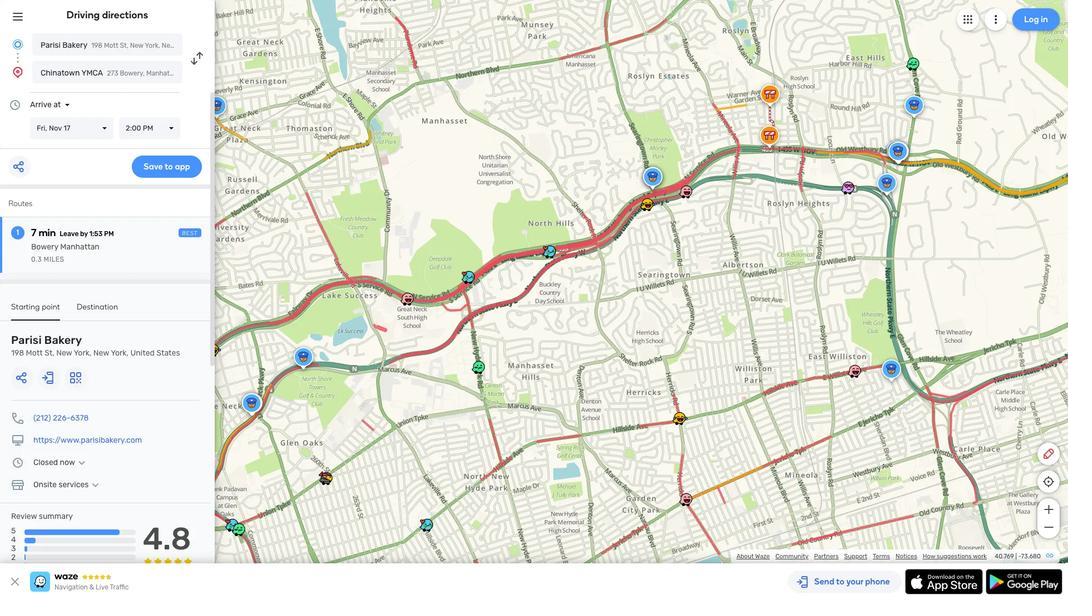 Task type: vqa. For each thing, say whether or not it's contained in the screenshot.
7
yes



Task type: describe. For each thing, give the bounding box(es) containing it.
about waze community partners support terms notices how suggestions work
[[737, 554, 987, 561]]

arrive at
[[30, 100, 61, 110]]

miles
[[44, 256, 64, 264]]

2 vertical spatial united
[[130, 349, 155, 358]]

7 min leave by 1:53 pm
[[31, 227, 114, 239]]

support
[[844, 554, 867, 561]]

7
[[31, 227, 37, 239]]

273
[[107, 70, 118, 77]]

nov
[[49, 124, 62, 132]]

1 horizontal spatial mott
[[104, 42, 118, 50]]

new down point
[[56, 349, 72, 358]]

link image
[[1045, 552, 1054, 561]]

zoom in image
[[1042, 504, 1056, 517]]

0 horizontal spatial 198
[[11, 349, 24, 358]]

0 vertical spatial 198
[[91, 42, 102, 50]]

&
[[89, 584, 94, 592]]

starting point button
[[11, 303, 60, 321]]

review
[[11, 512, 37, 522]]

united inside the chinatown ymca 273 bowery, manhattan, united states
[[183, 70, 204, 77]]

current location image
[[11, 38, 24, 51]]

6378
[[70, 414, 89, 423]]

zoom out image
[[1042, 521, 1056, 535]]

fri,
[[37, 124, 47, 132]]

traffic
[[110, 584, 129, 592]]

clock image
[[11, 457, 24, 470]]

https://www.parisibakery.com
[[33, 436, 142, 446]]

by
[[80, 230, 88, 238]]

navigation
[[55, 584, 88, 592]]

(212)
[[33, 414, 51, 423]]

leave
[[60, 230, 79, 238]]

0 vertical spatial bakery
[[62, 41, 87, 50]]

0 vertical spatial united
[[194, 42, 214, 50]]

bowery
[[31, 243, 58, 252]]

manhattan,
[[146, 70, 182, 77]]

ymca
[[81, 68, 103, 78]]

fri, nov 17
[[37, 124, 70, 132]]

work
[[973, 554, 987, 561]]

2:00 pm
[[126, 124, 153, 132]]

chevron down image
[[89, 481, 102, 490]]

onsite services button
[[33, 481, 102, 490]]

https://www.parisibakery.com link
[[33, 436, 142, 446]]

fri, nov 17 list box
[[30, 117, 114, 140]]

manhattan
[[60, 243, 100, 252]]

community link
[[776, 554, 809, 561]]

x image
[[8, 576, 22, 589]]

73.680
[[1021, 554, 1041, 561]]

new up the chinatown ymca 273 bowery, manhattan, united states
[[130, 42, 144, 50]]

notices
[[896, 554, 917, 561]]

call image
[[11, 412, 24, 426]]

5
[[11, 527, 16, 536]]

navigation & live traffic
[[55, 584, 129, 592]]

chinatown ymca 273 bowery, manhattan, united states
[[41, 68, 226, 78]]

1 vertical spatial bakery
[[44, 334, 82, 347]]

1 vertical spatial parisi bakery 198 mott st, new york, new york, united states
[[11, 334, 180, 358]]

onsite
[[33, 481, 57, 490]]

driving directions
[[67, 9, 148, 21]]

2:00 pm list box
[[119, 117, 180, 140]]

store image
[[11, 479, 24, 492]]

new up manhattan,
[[162, 42, 175, 50]]

0 vertical spatial 1
[[17, 228, 19, 238]]

bowery manhattan 0.3 miles
[[31, 243, 100, 264]]

how
[[923, 554, 935, 561]]

services
[[59, 481, 89, 490]]

0 vertical spatial parisi
[[41, 41, 61, 50]]

directions
[[102, 9, 148, 21]]

location image
[[11, 66, 24, 79]]

support link
[[844, 554, 867, 561]]



Task type: locate. For each thing, give the bounding box(es) containing it.
point
[[42, 303, 60, 312]]

(212) 226-6378 link
[[33, 414, 89, 423]]

mott down starting point button
[[26, 349, 43, 358]]

computer image
[[11, 435, 24, 448]]

0 vertical spatial pm
[[143, 124, 153, 132]]

1:53
[[89, 230, 103, 238]]

0 horizontal spatial pm
[[104, 230, 114, 238]]

destination button
[[77, 303, 118, 320]]

1 vertical spatial st,
[[45, 349, 54, 358]]

united
[[194, 42, 214, 50], [183, 70, 204, 77], [130, 349, 155, 358]]

at
[[53, 100, 61, 110]]

5 4 3 2 1
[[11, 527, 16, 572]]

min
[[39, 227, 56, 239]]

how suggestions work link
[[923, 554, 987, 561]]

pm
[[143, 124, 153, 132], [104, 230, 114, 238]]

notices link
[[896, 554, 917, 561]]

closed
[[33, 458, 58, 468]]

now
[[60, 458, 75, 468]]

2
[[11, 554, 16, 563]]

chevron down image
[[75, 459, 89, 468]]

bowery,
[[120, 70, 145, 77]]

198
[[91, 42, 102, 50], [11, 349, 24, 358]]

40.769 | -73.680
[[995, 554, 1041, 561]]

0.3
[[31, 256, 42, 264]]

suggestions
[[937, 554, 972, 561]]

terms
[[873, 554, 890, 561]]

0 horizontal spatial mott
[[26, 349, 43, 358]]

partners link
[[814, 554, 839, 561]]

1 left the 7
[[17, 228, 19, 238]]

0 vertical spatial mott
[[104, 42, 118, 50]]

destination
[[77, 303, 118, 312]]

live
[[96, 584, 108, 592]]

starting point
[[11, 303, 60, 312]]

waze
[[755, 554, 770, 561]]

4.8
[[143, 521, 191, 558]]

st, up bowery,
[[120, 42, 128, 50]]

parisi up chinatown
[[41, 41, 61, 50]]

parisi bakery 198 mott st, new york, new york, united states up the chinatown ymca 273 bowery, manhattan, united states
[[41, 41, 236, 50]]

pm right 1:53
[[104, 230, 114, 238]]

summary
[[39, 512, 73, 522]]

about waze link
[[737, 554, 770, 561]]

40.769
[[995, 554, 1014, 561]]

1 vertical spatial mott
[[26, 349, 43, 358]]

arrive
[[30, 100, 52, 110]]

1 horizontal spatial st,
[[120, 42, 128, 50]]

community
[[776, 554, 809, 561]]

review summary
[[11, 512, 73, 522]]

driving
[[67, 9, 100, 21]]

pm inside 2:00 pm list box
[[143, 124, 153, 132]]

1 vertical spatial parisi
[[11, 334, 42, 347]]

-
[[1019, 554, 1021, 561]]

partners
[[814, 554, 839, 561]]

st,
[[120, 42, 128, 50], [45, 349, 54, 358]]

1 vertical spatial 198
[[11, 349, 24, 358]]

1 vertical spatial 1
[[11, 563, 14, 572]]

1 inside 5 4 3 2 1
[[11, 563, 14, 572]]

17
[[64, 124, 70, 132]]

parisi down starting point button
[[11, 334, 42, 347]]

terms link
[[873, 554, 890, 561]]

0 vertical spatial states
[[216, 42, 236, 50]]

198 down starting point button
[[11, 349, 24, 358]]

about
[[737, 554, 754, 561]]

(212) 226-6378
[[33, 414, 89, 423]]

states inside the chinatown ymca 273 bowery, manhattan, united states
[[206, 70, 226, 77]]

parisi bakery 198 mott st, new york, new york, united states down destination button
[[11, 334, 180, 358]]

parisi inside parisi bakery 198 mott st, new york, new york, united states
[[11, 334, 42, 347]]

closed now
[[33, 458, 75, 468]]

226-
[[53, 414, 70, 423]]

onsite services
[[33, 481, 89, 490]]

0 horizontal spatial st,
[[45, 349, 54, 358]]

pm inside 7 min leave by 1:53 pm
[[104, 230, 114, 238]]

parisi bakery 198 mott st, new york, new york, united states
[[41, 41, 236, 50], [11, 334, 180, 358]]

3
[[11, 545, 16, 554]]

2:00
[[126, 124, 141, 132]]

st, down starting point button
[[45, 349, 54, 358]]

states
[[216, 42, 236, 50], [206, 70, 226, 77], [156, 349, 180, 358]]

1 horizontal spatial pm
[[143, 124, 153, 132]]

1 vertical spatial pm
[[104, 230, 114, 238]]

1 horizontal spatial 198
[[91, 42, 102, 50]]

1 vertical spatial states
[[206, 70, 226, 77]]

starting
[[11, 303, 40, 312]]

clock image
[[8, 98, 22, 112]]

198 up "ymca"
[[91, 42, 102, 50]]

bakery
[[62, 41, 87, 50], [44, 334, 82, 347]]

chinatown
[[41, 68, 80, 78]]

|
[[1016, 554, 1017, 561]]

1 up x icon
[[11, 563, 14, 572]]

mott up 273
[[104, 42, 118, 50]]

routes
[[8, 199, 32, 209]]

york,
[[145, 42, 160, 50], [177, 42, 192, 50], [74, 349, 91, 358], [111, 349, 129, 358]]

pm right '2:00' in the top left of the page
[[143, 124, 153, 132]]

parisi
[[41, 41, 61, 50], [11, 334, 42, 347]]

closed now button
[[33, 458, 89, 468]]

bakery down point
[[44, 334, 82, 347]]

mott
[[104, 42, 118, 50], [26, 349, 43, 358]]

new
[[130, 42, 144, 50], [162, 42, 175, 50], [56, 349, 72, 358], [93, 349, 109, 358]]

0 horizontal spatial 1
[[11, 563, 14, 572]]

bakery down driving
[[62, 41, 87, 50]]

best
[[182, 230, 198, 237]]

new down destination button
[[93, 349, 109, 358]]

2 vertical spatial states
[[156, 349, 180, 358]]

1
[[17, 228, 19, 238], [11, 563, 14, 572]]

0 vertical spatial parisi bakery 198 mott st, new york, new york, united states
[[41, 41, 236, 50]]

1 vertical spatial united
[[183, 70, 204, 77]]

0 vertical spatial st,
[[120, 42, 128, 50]]

pencil image
[[1042, 448, 1055, 461]]

4
[[11, 536, 16, 545]]

1 horizontal spatial 1
[[17, 228, 19, 238]]



